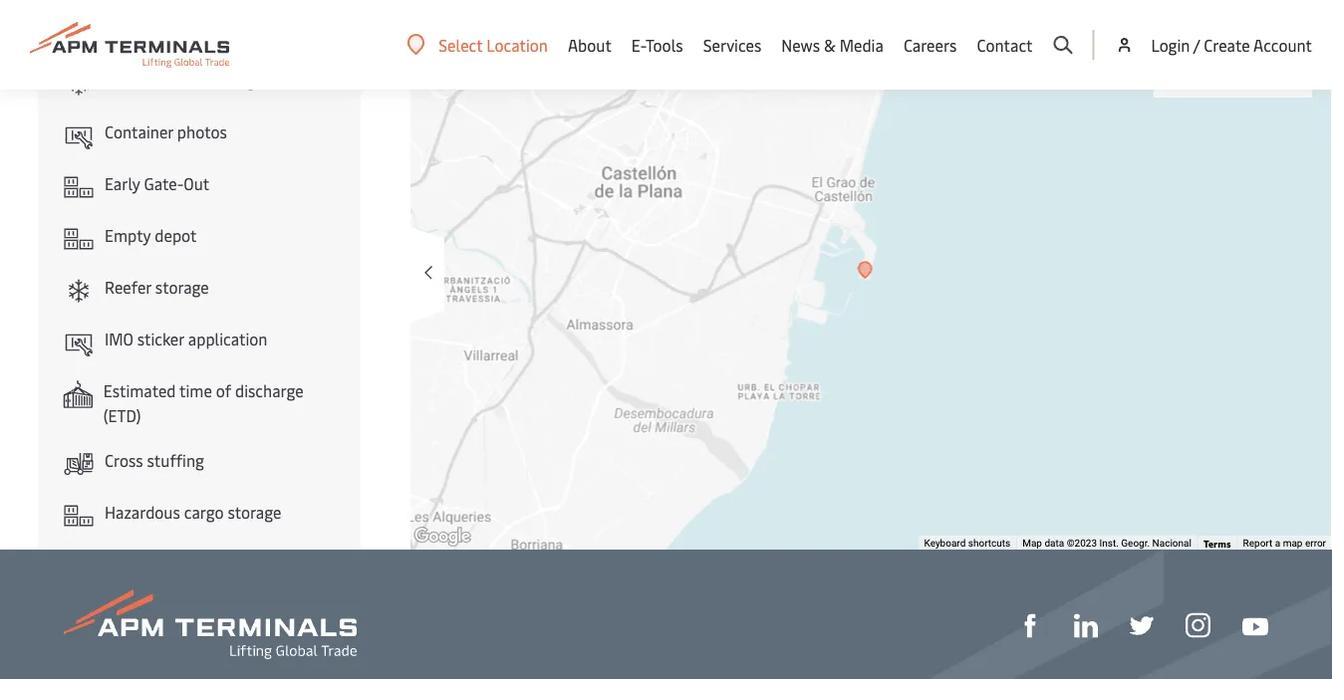 Task type: describe. For each thing, give the bounding box(es) containing it.
about button
[[568, 0, 612, 90]]

imo
[[105, 328, 133, 350]]

e-tools button
[[632, 0, 683, 90]]

report a map error
[[1243, 538, 1326, 550]]

early gate-out
[[105, 173, 209, 194]]

container for container stripping
[[105, 17, 173, 39]]

careers
[[904, 34, 957, 56]]

about
[[568, 34, 612, 56]]

keyboard shortcuts button
[[924, 537, 1011, 551]]

1 horizontal spatial storage
[[228, 502, 281, 523]]

linkedin__x28_alt_x29__3_ link
[[1074, 611, 1098, 638]]

1 horizontal spatial reefer
[[172, 69, 219, 91]]

keyboard shortcuts
[[924, 538, 1011, 550]]

container stripping
[[105, 17, 241, 39]]

1 vertical spatial reefer
[[105, 276, 151, 298]]

empty
[[105, 225, 151, 246]]

cargo
[[184, 502, 224, 523]]

select location
[[439, 34, 548, 55]]

©2023
[[1067, 538, 1097, 550]]

services button
[[703, 0, 762, 90]]

discharge
[[235, 380, 304, 402]]

a
[[1275, 538, 1281, 550]]

select
[[439, 34, 483, 55]]

e-
[[632, 34, 646, 56]]

apmt_icon_library_v1_84px image for container
[[63, 16, 95, 48]]

contact button
[[977, 0, 1033, 90]]

sensitive reefer cargo
[[105, 69, 264, 91]]

media
[[840, 34, 884, 56]]

stripping
[[177, 17, 241, 39]]

map data ©2023 inst. geogr. nacional
[[1022, 538, 1192, 550]]

sticker
[[137, 328, 184, 350]]

time
[[179, 380, 212, 402]]

shortcuts
[[968, 538, 1011, 550]]

apmt footer logo image
[[64, 590, 357, 660]]

select location button
[[407, 34, 548, 56]]

nacional
[[1152, 538, 1192, 550]]

cargo
[[223, 69, 264, 91]]

map region
[[273, 0, 1332, 680]]

reefer storage
[[105, 276, 209, 298]]

empty depot
[[105, 225, 197, 246]]

apmt_icon_library_v1_84px image for estimated
[[63, 379, 93, 411]]

contact
[[977, 34, 1033, 56]]

you tube link
[[1242, 612, 1268, 637]]

news & media
[[781, 34, 884, 56]]

report a map error link
[[1243, 538, 1326, 550]]

sensitive
[[105, 69, 168, 91]]

services
[[703, 34, 762, 56]]

(etd)
[[103, 405, 141, 426]]

/
[[1193, 34, 1200, 55]]

estimated
[[103, 380, 176, 402]]

tools
[[646, 34, 683, 56]]

of
[[216, 380, 231, 402]]

create
[[1204, 34, 1250, 55]]

gate-
[[144, 173, 184, 194]]



Task type: locate. For each thing, give the bounding box(es) containing it.
youtube image
[[1242, 618, 1268, 636]]

inst.
[[1100, 538, 1119, 550]]

google image
[[410, 524, 475, 550]]

hazardous cargo storage
[[105, 502, 281, 523]]

container up sensitive
[[105, 17, 173, 39]]

reefer
[[172, 69, 219, 91], [105, 276, 151, 298]]

storage right cargo
[[228, 502, 281, 523]]

data
[[1045, 538, 1064, 550]]

1 vertical spatial storage
[[228, 502, 281, 523]]

shape link
[[1018, 611, 1042, 638]]

apmt_icon_library_v1_84px image
[[63, 16, 95, 48], [63, 379, 93, 411], [63, 448, 95, 480]]

photos
[[177, 121, 227, 142]]

news
[[781, 34, 820, 56]]

0 horizontal spatial storage
[[155, 276, 209, 298]]

cross
[[105, 450, 143, 471]]

terms link
[[1204, 536, 1231, 550]]

login
[[1151, 34, 1190, 55]]

error
[[1305, 538, 1326, 550]]

container
[[105, 17, 173, 39], [105, 121, 173, 142]]

e-tools
[[632, 34, 683, 56]]

terms
[[1204, 536, 1231, 550]]

depot
[[155, 225, 197, 246]]

keyboard
[[924, 538, 966, 550]]

&
[[824, 34, 836, 56]]

imo sticker application
[[105, 328, 267, 350]]

report
[[1243, 538, 1273, 550]]

map
[[1022, 538, 1042, 550]]

instagram link
[[1186, 611, 1211, 638]]

0 vertical spatial reefer
[[172, 69, 219, 91]]

account
[[1253, 34, 1312, 55]]

1 vertical spatial apmt_icon_library_v1_84px image
[[63, 379, 93, 411]]

apmt_icon_library_v1_84px image left "cross"
[[63, 448, 95, 480]]

careers button
[[904, 0, 957, 90]]

reefer down empty on the top left
[[105, 276, 151, 298]]

2 apmt_icon_library_v1_84px image from the top
[[63, 379, 93, 411]]

container for container photos
[[105, 121, 173, 142]]

container photos
[[105, 121, 227, 142]]

linkedin image
[[1074, 614, 1098, 638]]

estimated time of discharge (etd)
[[103, 380, 304, 426]]

cross stuffing
[[105, 450, 204, 471]]

login / create account
[[1151, 34, 1312, 55]]

0 horizontal spatial reefer
[[105, 276, 151, 298]]

application
[[188, 328, 267, 350]]

hazardous
[[105, 502, 180, 523]]

0 vertical spatial storage
[[155, 276, 209, 298]]

login / create account link
[[1114, 0, 1312, 90]]

1 container from the top
[[105, 17, 173, 39]]

0 vertical spatial container
[[105, 17, 173, 39]]

apmt_icon_library_v1_84px image left container stripping
[[63, 16, 95, 48]]

apmt_icon_library_v1_84px image for cross
[[63, 448, 95, 480]]

2 container from the top
[[105, 121, 173, 142]]

terminals
[[1193, 33, 1263, 55]]

storage up imo sticker application
[[155, 276, 209, 298]]

3 apmt_icon_library_v1_84px image from the top
[[63, 448, 95, 480]]

1 apmt_icon_library_v1_84px image from the top
[[63, 16, 95, 48]]

reefer left cargo
[[172, 69, 219, 91]]

facebook image
[[1018, 614, 1042, 638]]

news & media button
[[781, 0, 884, 90]]

out
[[184, 173, 209, 194]]

0 vertical spatial apmt_icon_library_v1_84px image
[[63, 16, 95, 48]]

fill 44 link
[[1130, 611, 1154, 638]]

map
[[1283, 538, 1303, 550]]

stuffing
[[147, 450, 204, 471]]

twitter image
[[1130, 614, 1154, 638]]

apmt_icon_library_v1_84px image left (etd)
[[63, 379, 93, 411]]

1 vertical spatial container
[[105, 121, 173, 142]]

instagram image
[[1186, 613, 1211, 638]]

container down sensitive
[[105, 121, 173, 142]]

early
[[105, 173, 140, 194]]

geogr.
[[1121, 538, 1150, 550]]

2 vertical spatial apmt_icon_library_v1_84px image
[[63, 448, 95, 480]]

location
[[486, 34, 548, 55]]

storage
[[155, 276, 209, 298], [228, 502, 281, 523]]



Task type: vqa. For each thing, say whether or not it's contained in the screenshot.
Logos & Corporate
no



